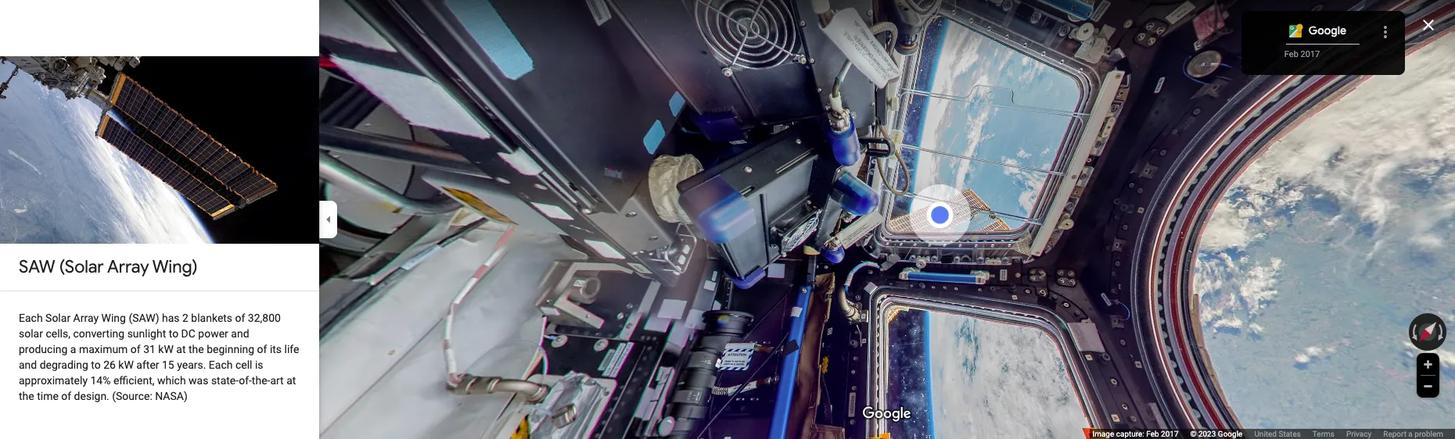 Task type: locate. For each thing, give the bounding box(es) containing it.
each up state-
[[209, 359, 233, 372]]

footer
[[1093, 430, 1456, 440]]

array
[[107, 257, 149, 279], [73, 312, 99, 325]]

0 horizontal spatial and
[[19, 359, 37, 372]]

2023
[[1199, 430, 1216, 439]]

0 horizontal spatial the
[[19, 391, 34, 403]]

beginning
[[207, 344, 254, 356]]

of right time
[[61, 391, 71, 403]]

1 vertical spatial feb
[[1147, 430, 1159, 439]]

0 horizontal spatial 2017
[[1161, 430, 1179, 439]]

capture:
[[1117, 430, 1145, 439]]

google inside footer
[[1218, 430, 1243, 439]]

1 vertical spatial 2017
[[1161, 430, 1179, 439]]

1 vertical spatial the
[[19, 391, 34, 403]]

array right (solar
[[107, 257, 149, 279]]

0 vertical spatial array
[[107, 257, 149, 279]]

was
[[189, 375, 208, 387]]

the up years.
[[189, 344, 204, 356]]

(saw)
[[129, 312, 159, 325]]

feb
[[1285, 49, 1299, 59], [1147, 430, 1159, 439]]

14%
[[90, 375, 111, 387]]

saw (solar array wing)
[[19, 257, 198, 279]]

and up beginning
[[231, 328, 249, 340]]

2017
[[1301, 49, 1320, 59], [1161, 430, 1179, 439]]

to left dc
[[169, 328, 179, 340]]

1 horizontal spatial to
[[169, 328, 179, 340]]

image capture: feb 2017
[[1093, 430, 1179, 439]]

1 vertical spatial a
[[1409, 430, 1413, 439]]

each
[[19, 312, 43, 325], [209, 359, 233, 372]]

0 horizontal spatial kw
[[118, 359, 134, 372]]

kw up 15 at the bottom left of page
[[158, 344, 174, 356]]

saw (solar array wing) main content
[[0, 56, 319, 440]]

efficient,
[[113, 375, 155, 387]]

image
[[1093, 430, 1115, 439]]

1 vertical spatial kw
[[118, 359, 134, 372]]

of left 'its'
[[257, 344, 267, 356]]

google right view google's profile icon
[[1309, 23, 1347, 37]]

approximately
[[19, 375, 88, 387]]

and
[[231, 328, 249, 340], [19, 359, 37, 372]]

at
[[176, 344, 186, 356], [287, 375, 296, 387]]

to left 26
[[91, 359, 101, 372]]

0 horizontal spatial a
[[70, 344, 76, 356]]

1 horizontal spatial feb
[[1285, 49, 1299, 59]]

array inside each solar array wing (saw) has 2 blankets of 32,800 solar cells, converting sunlight to dc power and producing a maximum of 31 kw at the beginning of its life and degrading to 26 kw after 15 years. each cell is approximately 14% efficient, which was state-of-the-art at the time of design. (source: nasa)
[[73, 312, 99, 325]]

a
[[70, 344, 76, 356], [1409, 430, 1413, 439]]

2017 inside footer
[[1161, 430, 1179, 439]]

to
[[169, 328, 179, 340], [91, 359, 101, 372]]

zoom out image
[[1423, 381, 1434, 393]]

footer inside google maps element
[[1093, 430, 1456, 440]]

2017 left ©
[[1161, 430, 1179, 439]]

degrading
[[40, 359, 88, 372]]

0 horizontal spatial feb
[[1147, 430, 1159, 439]]

footer containing image capture: feb 2017
[[1093, 430, 1456, 440]]

1 vertical spatial google
[[1218, 430, 1243, 439]]

report a problem
[[1384, 430, 1444, 439]]

terms button
[[1313, 430, 1335, 440]]

1 vertical spatial array
[[73, 312, 99, 325]]

0 horizontal spatial each
[[19, 312, 43, 325]]

1 horizontal spatial a
[[1409, 430, 1413, 439]]

after
[[136, 359, 159, 372]]

1 horizontal spatial array
[[107, 257, 149, 279]]

1 horizontal spatial 2017
[[1301, 49, 1320, 59]]

a right report
[[1409, 430, 1413, 439]]

0 vertical spatial kw
[[158, 344, 174, 356]]

0 horizontal spatial array
[[73, 312, 99, 325]]

0 vertical spatial google
[[1309, 23, 1347, 37]]

report
[[1384, 430, 1407, 439]]

is
[[255, 359, 263, 372]]

0 vertical spatial each
[[19, 312, 43, 325]]

feb right capture: at the right
[[1147, 430, 1159, 439]]

of
[[235, 312, 245, 325], [131, 344, 141, 356], [257, 344, 267, 356], [61, 391, 71, 403]]

(solar
[[59, 257, 104, 279]]

design.
[[74, 391, 109, 403]]

each up solar
[[19, 312, 43, 325]]

1 horizontal spatial at
[[287, 375, 296, 387]]

google right 2023
[[1218, 430, 1243, 439]]

state-
[[211, 375, 239, 387]]

0 horizontal spatial at
[[176, 344, 186, 356]]

kw right 26
[[118, 359, 134, 372]]

0 horizontal spatial google
[[1218, 430, 1243, 439]]

1 horizontal spatial kw
[[158, 344, 174, 356]]

a up degrading
[[70, 344, 76, 356]]

1 horizontal spatial and
[[231, 328, 249, 340]]

1 vertical spatial each
[[209, 359, 233, 372]]

1 horizontal spatial each
[[209, 359, 233, 372]]

0 vertical spatial the
[[189, 344, 204, 356]]

26
[[103, 359, 116, 372]]

google
[[1309, 23, 1347, 37], [1218, 430, 1243, 439]]

and down "producing"
[[19, 359, 37, 372]]

at down dc
[[176, 344, 186, 356]]

kw
[[158, 344, 174, 356], [118, 359, 134, 372]]

united
[[1255, 430, 1277, 439]]

time
[[37, 391, 59, 403]]

a inside each solar array wing (saw) has 2 blankets of 32,800 solar cells, converting sunlight to dc power and producing a maximum of 31 kw at the beginning of its life and degrading to 26 kw after 15 years. each cell is approximately 14% efficient, which was state-of-the-art at the time of design. (source: nasa)
[[70, 344, 76, 356]]

view google's profile image
[[1286, 22, 1305, 41]]

zoom in image
[[1423, 359, 1434, 371]]

the left time
[[19, 391, 34, 403]]

at right art
[[287, 375, 296, 387]]

0 vertical spatial feb
[[1285, 49, 1299, 59]]

0 vertical spatial a
[[70, 344, 76, 356]]

feb down view google's profile icon
[[1285, 49, 1299, 59]]

1 vertical spatial at
[[287, 375, 296, 387]]

report a problem link
[[1384, 430, 1444, 440]]

2017 down view google's profile icon
[[1301, 49, 1320, 59]]

0 horizontal spatial to
[[91, 359, 101, 372]]

the
[[189, 344, 204, 356], [19, 391, 34, 403]]

0 vertical spatial and
[[231, 328, 249, 340]]

array up converting
[[73, 312, 99, 325]]

united states
[[1255, 430, 1301, 439]]

of-
[[239, 375, 252, 387]]



Task type: describe. For each thing, give the bounding box(es) containing it.
array for wing
[[73, 312, 99, 325]]

maximum
[[79, 344, 128, 356]]

blankets
[[191, 312, 233, 325]]

0 vertical spatial to
[[169, 328, 179, 340]]

privacy
[[1347, 430, 1372, 439]]

1 horizontal spatial google
[[1309, 23, 1347, 37]]

the-
[[252, 375, 270, 387]]

0 vertical spatial at
[[176, 344, 186, 356]]

2
[[182, 312, 189, 325]]

years.
[[177, 359, 206, 372]]

nasa)
[[155, 391, 188, 403]]

saw
[[19, 257, 55, 279]]

1 horizontal spatial the
[[189, 344, 204, 356]]

converting
[[73, 328, 125, 340]]

15
[[162, 359, 174, 372]]

terms
[[1313, 430, 1335, 439]]

1 vertical spatial to
[[91, 359, 101, 372]]

0 vertical spatial 2017
[[1301, 49, 1320, 59]]

which
[[157, 375, 186, 387]]

life
[[284, 344, 299, 356]]

has
[[162, 312, 180, 325]]

1 vertical spatial and
[[19, 359, 37, 372]]

solar
[[19, 328, 43, 340]]

power
[[198, 328, 228, 340]]

sunlight
[[127, 328, 166, 340]]

cell
[[236, 359, 252, 372]]

32,800
[[248, 312, 281, 325]]

each solar array wing (saw) has 2 blankets of 32,800 solar cells, converting sunlight to dc power and producing a maximum of 31 kw at the beginning of its life and degrading to 26 kw after 15 years. each cell is approximately 14% efficient, which was state-of-the-art at the time of design. (source: nasa)
[[19, 312, 299, 403]]

dc
[[181, 328, 196, 340]]

states
[[1279, 430, 1301, 439]]

producing
[[19, 344, 68, 356]]

©
[[1191, 430, 1197, 439]]

wing
[[101, 312, 126, 325]]

of left 32,800
[[235, 312, 245, 325]]

google link
[[1309, 23, 1347, 37]]

google maps element
[[0, 0, 1456, 440]]

of left 31
[[131, 344, 141, 356]]

art
[[270, 375, 284, 387]]

cells,
[[46, 328, 70, 340]]

a inside footer
[[1409, 430, 1413, 439]]

united states button
[[1255, 430, 1301, 440]]

its
[[270, 344, 282, 356]]

solar
[[45, 312, 71, 325]]

31
[[143, 344, 156, 356]]

wing)
[[152, 257, 198, 279]]

(source:
[[112, 391, 152, 403]]

feb 2017
[[1285, 49, 1320, 59]]

problem
[[1415, 430, 1444, 439]]

© 2023 google
[[1191, 430, 1243, 439]]

privacy button
[[1347, 430, 1372, 440]]

array for wing)
[[107, 257, 149, 279]]

collapse side panel image
[[320, 211, 337, 229]]



Task type: vqa. For each thing, say whether or not it's contained in the screenshot.
THE DESIGN.
yes



